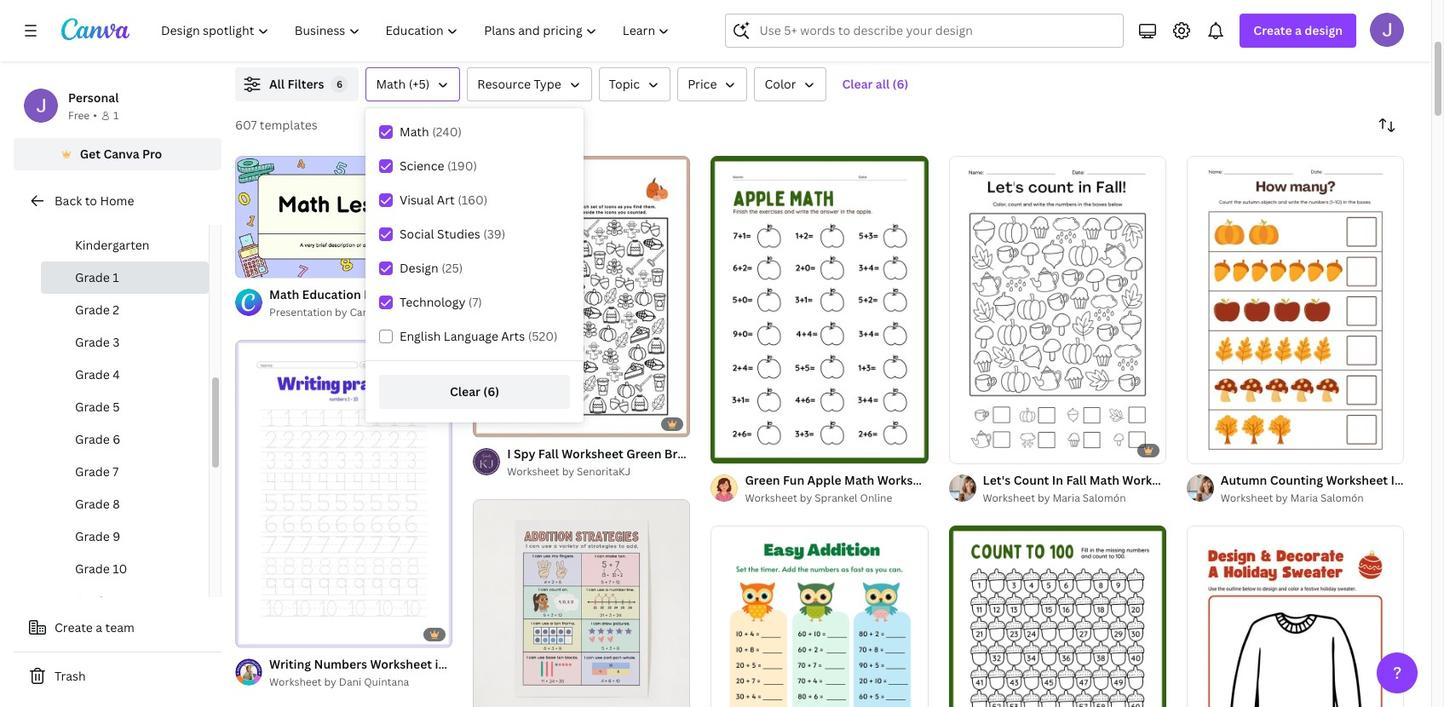 Task type: vqa. For each thing, say whether or not it's contained in the screenshot.


Task type: locate. For each thing, give the bounding box(es) containing it.
1 vertical spatial (6)
[[484, 384, 500, 400]]

pastel simple math addition strategies poster image
[[473, 500, 691, 708]]

grade 7
[[75, 464, 119, 480]]

1 horizontal spatial salomón
[[1321, 491, 1365, 505]]

clear for clear (6)
[[450, 384, 481, 400]]

green inside i spy fall worksheet green brown worksheet by senoritakj
[[627, 446, 662, 462]]

10 grade from the top
[[75, 561, 110, 577]]

1 inside 1 of 14 link
[[247, 257, 252, 270]]

math for math (240)
[[400, 124, 429, 140]]

0 horizontal spatial worksheet by maria salomón link
[[983, 490, 1167, 507]]

math for math (+5)
[[376, 76, 406, 92]]

1 horizontal spatial a
[[1296, 22, 1302, 38]]

maria
[[1053, 491, 1081, 505], [1291, 491, 1319, 505]]

(520)
[[528, 328, 558, 344]]

create inside create a team button
[[55, 620, 93, 636]]

1 horizontal spatial green
[[745, 472, 780, 488]]

green fun apple math worksheet worksheet by sprankel online
[[745, 472, 940, 505]]

by inside i spy fall worksheet green brown worksheet by senoritakj
[[562, 465, 575, 479]]

visual art (160)
[[400, 192, 488, 208]]

8 grade from the top
[[75, 496, 110, 512]]

technology
[[400, 294, 466, 310]]

grade 6
[[75, 431, 120, 448]]

a inside button
[[96, 620, 102, 636]]

(6) right all
[[893, 76, 909, 92]]

0 vertical spatial canva
[[103, 146, 139, 162]]

senoritakj
[[577, 465, 631, 479]]

0 horizontal spatial 6
[[113, 431, 120, 448]]

get canva pro
[[80, 146, 162, 162]]

0 horizontal spatial clear
[[450, 384, 481, 400]]

2 worksheet by maria salomón link from the left
[[1221, 490, 1405, 507]]

2 maria from the left
[[1291, 491, 1319, 505]]

all filters
[[269, 76, 324, 92]]

grade for grade 11
[[75, 593, 110, 609]]

6 filter options selected element
[[331, 76, 348, 93]]

1 inside 1 of 2 link
[[1199, 443, 1204, 456]]

6
[[337, 78, 343, 90], [113, 431, 120, 448]]

grade 1
[[75, 269, 119, 286]]

price
[[688, 76, 717, 92]]

a inside dropdown button
[[1296, 22, 1302, 38]]

4 grade from the top
[[75, 367, 110, 383]]

grade 5 link
[[41, 391, 209, 424]]

1 vertical spatial math
[[400, 124, 429, 140]]

art
[[437, 192, 455, 208]]

clear inside clear all (6) button
[[843, 76, 873, 92]]

0 vertical spatial of
[[254, 257, 264, 270]]

grade 5
[[75, 399, 120, 415]]

trash
[[55, 668, 86, 684]]

1 vertical spatial canva
[[350, 305, 380, 320]]

(7)
[[469, 294, 482, 310]]

math
[[376, 76, 406, 92], [400, 124, 429, 140], [845, 472, 875, 488]]

1 for 1 of 2
[[1199, 443, 1204, 456]]

grade inside grade 3 link
[[75, 334, 110, 350]]

clear left all
[[843, 76, 873, 92]]

grade left 9
[[75, 528, 110, 545]]

0 vertical spatial green
[[627, 446, 662, 462]]

presentation
[[269, 305, 333, 320]]

1 maria from the left
[[1053, 491, 1081, 505]]

1 vertical spatial of
[[1206, 443, 1216, 456]]

i spy fall worksheet green brown image
[[473, 156, 691, 438]]

grade left 4
[[75, 367, 110, 383]]

grade left 10 on the left bottom
[[75, 561, 110, 577]]

grade up grade 7
[[75, 431, 110, 448]]

pre-school link
[[41, 197, 209, 229]]

1 horizontal spatial worksheet by maria salomón
[[1221, 491, 1365, 505]]

grade inside grade 8 link
[[75, 496, 110, 512]]

0 vertical spatial math
[[376, 76, 406, 92]]

resource type button
[[467, 67, 592, 101]]

trash link
[[14, 660, 222, 694]]

worksheet by maria salomón link
[[983, 490, 1167, 507], [1221, 490, 1405, 507]]

resource type
[[478, 76, 562, 92]]

1 grade from the top
[[75, 269, 110, 286]]

of for presentation by canva creative studio
[[254, 257, 264, 270]]

a left design
[[1296, 22, 1302, 38]]

0 horizontal spatial a
[[96, 620, 102, 636]]

0 horizontal spatial create
[[55, 620, 93, 636]]

grade 11
[[75, 593, 126, 609]]

grade down grade 1
[[75, 302, 110, 318]]

canva left pro
[[103, 146, 139, 162]]

grade inside grade 6 link
[[75, 431, 110, 448]]

holiday sweater coloring worksheet in colorful illustrated style image
[[1187, 526, 1405, 708]]

grade
[[75, 269, 110, 286], [75, 302, 110, 318], [75, 334, 110, 350], [75, 367, 110, 383], [75, 399, 110, 415], [75, 431, 110, 448], [75, 464, 110, 480], [75, 496, 110, 512], [75, 528, 110, 545], [75, 561, 110, 577], [75, 593, 110, 609]]

0 vertical spatial a
[[1296, 22, 1302, 38]]

science (190)
[[400, 158, 477, 174]]

home
[[100, 193, 134, 209]]

math left '(240)'
[[400, 124, 429, 140]]

design (25)
[[400, 260, 463, 276]]

grade 10
[[75, 561, 127, 577]]

green fun apple math worksheet image
[[711, 156, 929, 464]]

a left team
[[96, 620, 102, 636]]

writing numbers worksheet in purple white simple style image
[[235, 340, 453, 648]]

5
[[113, 399, 120, 415]]

math (+5)
[[376, 76, 430, 92]]

1 vertical spatial green
[[745, 472, 780, 488]]

7 grade from the top
[[75, 464, 110, 480]]

grade 9
[[75, 528, 120, 545]]

dani
[[339, 675, 362, 690]]

0 horizontal spatial (6)
[[484, 384, 500, 400]]

0 horizontal spatial salomón
[[1083, 491, 1127, 505]]

2 vertical spatial math
[[845, 472, 875, 488]]

grade inside grade 10 link
[[75, 561, 110, 577]]

6 down 5
[[113, 431, 120, 448]]

grade 9 link
[[41, 521, 209, 553]]

math education presentation skeleton in a purple white black lined style image
[[235, 156, 453, 278]]

9
[[113, 528, 120, 545]]

create a design
[[1254, 22, 1343, 38]]

1 worksheet by maria salomón from the left
[[983, 491, 1127, 505]]

kindergarten
[[75, 237, 150, 253]]

create a team
[[55, 620, 135, 636]]

green left 'fun'
[[745, 472, 780, 488]]

create
[[1254, 22, 1293, 38], [55, 620, 93, 636]]

grade for grade 8
[[75, 496, 110, 512]]

0 vertical spatial create
[[1254, 22, 1293, 38]]

grade for grade 6
[[75, 431, 110, 448]]

fall
[[539, 446, 559, 462]]

grade 4
[[75, 367, 120, 383]]

math left (+5)
[[376, 76, 406, 92]]

grade inside grade 11 link
[[75, 593, 110, 609]]

1 vertical spatial 2
[[1218, 443, 1223, 456]]

canva
[[103, 146, 139, 162], [350, 305, 380, 320]]

grade for grade 1
[[75, 269, 110, 286]]

worksheet
[[562, 446, 624, 462], [507, 465, 560, 479], [878, 472, 940, 488], [745, 491, 798, 505], [983, 491, 1036, 505], [1221, 491, 1274, 505], [370, 656, 432, 672], [269, 675, 322, 690]]

5 grade from the top
[[75, 399, 110, 415]]

0 vertical spatial clear
[[843, 76, 873, 92]]

1 for 1
[[113, 108, 119, 123]]

create for create a design
[[1254, 22, 1293, 38]]

worksheet by sprankel online link
[[745, 490, 929, 507]]

0 vertical spatial 2
[[113, 302, 119, 318]]

0 horizontal spatial 2
[[113, 302, 119, 318]]

1 horizontal spatial clear
[[843, 76, 873, 92]]

clear (6) button
[[379, 375, 570, 409]]

math up online
[[845, 472, 875, 488]]

create left design
[[1254, 22, 1293, 38]]

6 grade from the top
[[75, 431, 110, 448]]

templates
[[260, 117, 318, 133]]

grade inside grade 9 link
[[75, 528, 110, 545]]

grade left the 7
[[75, 464, 110, 480]]

create inside dropdown button
[[1254, 22, 1293, 38]]

grade left 5
[[75, 399, 110, 415]]

sprankel
[[815, 491, 858, 505]]

grade left 3
[[75, 334, 110, 350]]

pre-
[[75, 205, 99, 221]]

a
[[1296, 22, 1302, 38], [96, 620, 102, 636]]

(25)
[[442, 260, 463, 276]]

grade 2
[[75, 302, 119, 318]]

a for design
[[1296, 22, 1302, 38]]

school
[[99, 205, 137, 221]]

grade 8
[[75, 496, 120, 512]]

canva inside button
[[103, 146, 139, 162]]

a for team
[[96, 620, 102, 636]]

clear (6)
[[450, 384, 500, 400]]

create for create a team
[[55, 620, 93, 636]]

grade left 8
[[75, 496, 110, 512]]

1 vertical spatial create
[[55, 620, 93, 636]]

(6)
[[893, 76, 909, 92], [484, 384, 500, 400]]

1 horizontal spatial (6)
[[893, 76, 909, 92]]

writing numbers worksheet in purple white simple style link
[[269, 655, 599, 674]]

None search field
[[726, 14, 1125, 48]]

1 horizontal spatial canva
[[350, 305, 380, 320]]

1 vertical spatial clear
[[450, 384, 481, 400]]

math inside green fun apple math worksheet worksheet by sprankel online
[[845, 472, 875, 488]]

9 grade from the top
[[75, 528, 110, 545]]

1 salomón from the left
[[1083, 491, 1127, 505]]

1 horizontal spatial worksheet by maria salomón link
[[1221, 490, 1405, 507]]

(6) down english language arts (520)
[[484, 384, 500, 400]]

worksheet by dani quintana link
[[269, 674, 453, 691]]

clear all (6)
[[843, 76, 909, 92]]

social
[[400, 226, 434, 242]]

0 horizontal spatial maria
[[1053, 491, 1081, 505]]

1 horizontal spatial of
[[1206, 443, 1216, 456]]

i spy fall worksheet green brown link
[[507, 445, 702, 464]]

clear down language
[[450, 384, 481, 400]]

visual
[[400, 192, 434, 208]]

grade up grade 2
[[75, 269, 110, 286]]

get canva pro button
[[14, 138, 222, 170]]

1 vertical spatial a
[[96, 620, 102, 636]]

clear
[[843, 76, 873, 92], [450, 384, 481, 400]]

grade inside grade 4 link
[[75, 367, 110, 383]]

1 vertical spatial 6
[[113, 431, 120, 448]]

grade inside grade 5 link
[[75, 399, 110, 415]]

grade for grade 9
[[75, 528, 110, 545]]

1 horizontal spatial create
[[1254, 22, 1293, 38]]

jacob simon image
[[1371, 13, 1405, 47]]

1 horizontal spatial 2
[[1218, 443, 1223, 456]]

grade 10 link
[[41, 553, 209, 586]]

grade inside grade 2 link
[[75, 302, 110, 318]]

create down 'grade 11'
[[55, 620, 93, 636]]

0 horizontal spatial canva
[[103, 146, 139, 162]]

0 horizontal spatial worksheet by maria salomón
[[983, 491, 1127, 505]]

0 vertical spatial 6
[[337, 78, 343, 90]]

green left brown
[[627, 446, 662, 462]]

0 horizontal spatial of
[[254, 257, 264, 270]]

numbers
[[314, 656, 367, 672]]

grade up the create a team
[[75, 593, 110, 609]]

2 salomón from the left
[[1321, 491, 1365, 505]]

11 grade from the top
[[75, 593, 110, 609]]

pre-school
[[75, 205, 137, 221]]

personal
[[68, 90, 119, 106]]

type
[[534, 76, 562, 92]]

salomón
[[1083, 491, 1127, 505], [1321, 491, 1365, 505]]

math inside the math (+5) button
[[376, 76, 406, 92]]

apple
[[808, 472, 842, 488]]

back
[[55, 193, 82, 209]]

3 grade from the top
[[75, 334, 110, 350]]

canva left creative
[[350, 305, 380, 320]]

1 horizontal spatial maria
[[1291, 491, 1319, 505]]

grade inside grade 7 link
[[75, 464, 110, 480]]

0 horizontal spatial green
[[627, 446, 662, 462]]

2 grade from the top
[[75, 302, 110, 318]]

6 right the filters
[[337, 78, 343, 90]]

clear inside clear (6) button
[[450, 384, 481, 400]]

2 worksheet by maria salomón from the left
[[1221, 491, 1365, 505]]



Task type: describe. For each thing, give the bounding box(es) containing it.
grade 4 link
[[41, 359, 209, 391]]

white
[[490, 656, 524, 672]]

1 for 1 of 14
[[247, 257, 252, 270]]

arts
[[502, 328, 525, 344]]

kindergarten link
[[41, 229, 209, 262]]

brown
[[665, 446, 702, 462]]

writing
[[269, 656, 311, 672]]

technology (7)
[[400, 294, 482, 310]]

autumn counting worksheet in brown and orange illustrative style image
[[1187, 156, 1405, 464]]

let's count in fall math worksheet in monochromatic illustrative style image
[[949, 156, 1167, 464]]

free
[[68, 108, 90, 123]]

create a design button
[[1241, 14, 1357, 48]]

price button
[[678, 67, 748, 101]]

top level navigation element
[[150, 14, 685, 48]]

1 of 2 link
[[1187, 156, 1405, 464]]

science
[[400, 158, 445, 174]]

color button
[[755, 67, 827, 101]]

grade 3 link
[[41, 326, 209, 359]]

purple
[[449, 656, 487, 672]]

607
[[235, 117, 257, 133]]

10
[[113, 561, 127, 577]]

pro
[[142, 146, 162, 162]]

create a team button
[[14, 611, 222, 645]]

grade 8 link
[[41, 488, 209, 521]]

english
[[400, 328, 441, 344]]

language
[[444, 328, 499, 344]]

8
[[113, 496, 120, 512]]

clear all (6) button
[[834, 67, 918, 101]]

grade 11 link
[[41, 586, 209, 618]]

grade 2 link
[[41, 294, 209, 326]]

607 templates
[[235, 117, 318, 133]]

maria for 1st worksheet by maria salomón link from the right
[[1291, 491, 1319, 505]]

1 of 2
[[1199, 443, 1223, 456]]

salomón for first worksheet by maria salomón link
[[1083, 491, 1127, 505]]

design
[[400, 260, 439, 276]]

by inside writing numbers worksheet in purple white simple style worksheet by dani quintana
[[324, 675, 337, 690]]

resource
[[478, 76, 531, 92]]

i spy fall worksheet green brown worksheet by senoritakj
[[507, 446, 702, 479]]

grade 6 link
[[41, 424, 209, 456]]

salomón for 1st worksheet by maria salomón link from the right
[[1321, 491, 1365, 505]]

maria for first worksheet by maria salomón link
[[1053, 491, 1081, 505]]

i
[[507, 446, 511, 462]]

Sort by button
[[1371, 108, 1405, 142]]

spy
[[514, 446, 536, 462]]

color
[[765, 76, 797, 92]]

of for worksheet by maria salomón
[[1206, 443, 1216, 456]]

4
[[113, 367, 120, 383]]

11
[[113, 593, 126, 609]]

1 worksheet by maria salomón link from the left
[[983, 490, 1167, 507]]

•
[[93, 108, 97, 123]]

free •
[[68, 108, 97, 123]]

back to home link
[[14, 184, 222, 218]]

studio
[[427, 305, 459, 320]]

blue and green playful easy addition worksheet image
[[711, 526, 929, 708]]

by inside green fun apple math worksheet worksheet by sprankel online
[[800, 491, 813, 505]]

(160)
[[458, 192, 488, 208]]

presentation by canva creative studio link
[[269, 304, 459, 321]]

math (+5) button
[[366, 67, 461, 101]]

(+5)
[[409, 76, 430, 92]]

(39)
[[483, 226, 506, 242]]

style
[[570, 656, 599, 672]]

team
[[105, 620, 135, 636]]

1 horizontal spatial 6
[[337, 78, 343, 90]]

clear for clear all (6)
[[843, 76, 873, 92]]

1 of 14
[[247, 257, 277, 270]]

grade for grade 3
[[75, 334, 110, 350]]

green fun count to 100 math worksheet set image
[[949, 526, 1167, 708]]

in
[[435, 656, 446, 672]]

grade for grade 4
[[75, 367, 110, 383]]

all
[[269, 76, 285, 92]]

creative
[[383, 305, 424, 320]]

(240)
[[432, 124, 462, 140]]

online
[[861, 491, 893, 505]]

grade for grade 2
[[75, 302, 110, 318]]

topic button
[[599, 67, 671, 101]]

grade for grade 7
[[75, 464, 110, 480]]

presentation by canva creative studio
[[269, 305, 459, 320]]

(190)
[[448, 158, 477, 174]]

green inside green fun apple math worksheet worksheet by sprankel online
[[745, 472, 780, 488]]

worksheet by senoritakj link
[[507, 464, 691, 481]]

get
[[80, 146, 101, 162]]

Search search field
[[760, 14, 1114, 47]]

1 of 14 link
[[235, 156, 453, 278]]

simple
[[527, 656, 567, 672]]

grade for grade 10
[[75, 561, 110, 577]]

social studies (39)
[[400, 226, 506, 242]]

0 vertical spatial (6)
[[893, 76, 909, 92]]

grade for grade 5
[[75, 399, 110, 415]]

grade 7 link
[[41, 456, 209, 488]]

7
[[113, 464, 119, 480]]

filters
[[288, 76, 324, 92]]

all
[[876, 76, 890, 92]]



